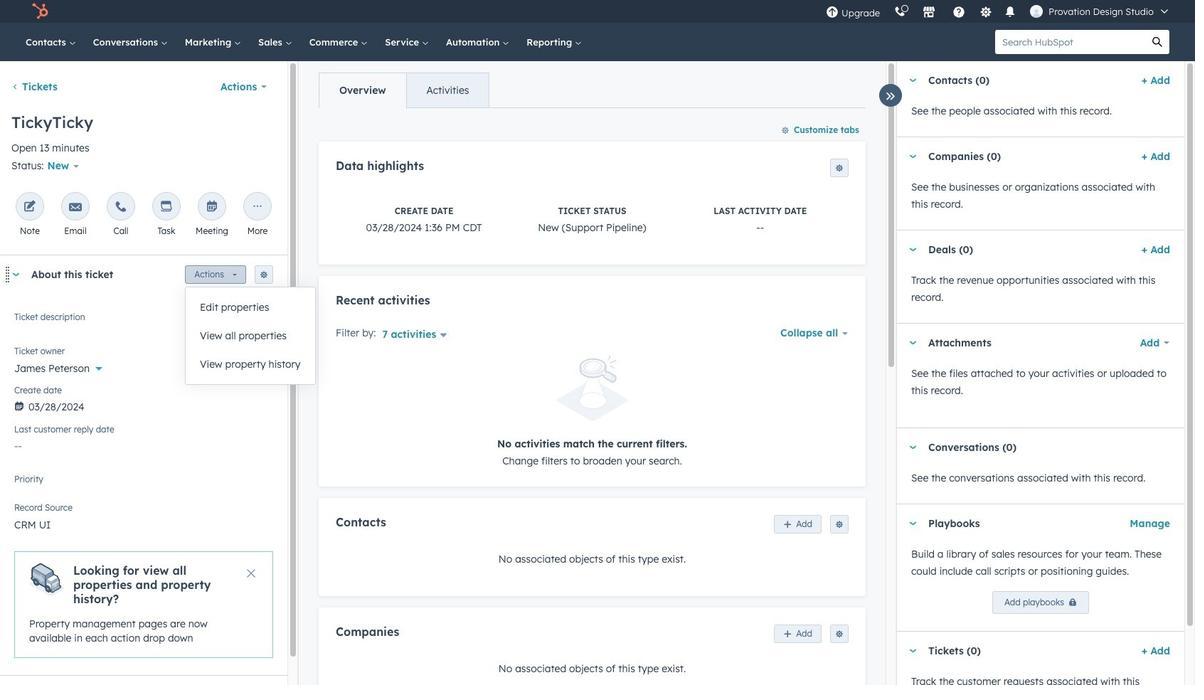 Task type: describe. For each thing, give the bounding box(es) containing it.
2 caret image from the top
[[909, 248, 917, 252]]

call image
[[115, 201, 127, 214]]

manage card settings image
[[260, 271, 268, 280]]

1 horizontal spatial alert
[[336, 356, 849, 469]]

MM/DD/YYYY text field
[[14, 394, 273, 416]]

3 caret image from the top
[[909, 341, 917, 345]]

more image
[[251, 201, 264, 214]]

meeting image
[[206, 201, 218, 214]]

close image
[[247, 569, 255, 578]]

marketplaces image
[[923, 6, 936, 19]]



Task type: vqa. For each thing, say whether or not it's contained in the screenshot.
bottom caret image
yes



Task type: locate. For each thing, give the bounding box(es) containing it.
Search HubSpot search field
[[995, 30, 1145, 54]]

2 vertical spatial caret image
[[909, 341, 917, 345]]

0 vertical spatial caret image
[[909, 155, 917, 158]]

1 vertical spatial alert
[[14, 552, 273, 658]]

email image
[[69, 201, 82, 214]]

0 horizontal spatial alert
[[14, 552, 273, 658]]

None text field
[[14, 310, 273, 338]]

0 vertical spatial alert
[[336, 356, 849, 469]]

1 vertical spatial caret image
[[909, 248, 917, 252]]

-- text field
[[14, 433, 273, 456]]

note image
[[23, 201, 36, 214]]

caret image
[[909, 79, 917, 82], [11, 273, 20, 277], [909, 446, 917, 449], [909, 522, 917, 525], [909, 649, 917, 653]]

caret image
[[909, 155, 917, 158], [909, 248, 917, 252], [909, 341, 917, 345]]

james peterson image
[[1030, 5, 1043, 18]]

navigation
[[319, 73, 490, 108]]

1 caret image from the top
[[909, 155, 917, 158]]

menu
[[819, 0, 1178, 23]]

alert
[[336, 356, 849, 469], [14, 552, 273, 658]]

task image
[[160, 201, 173, 214]]



